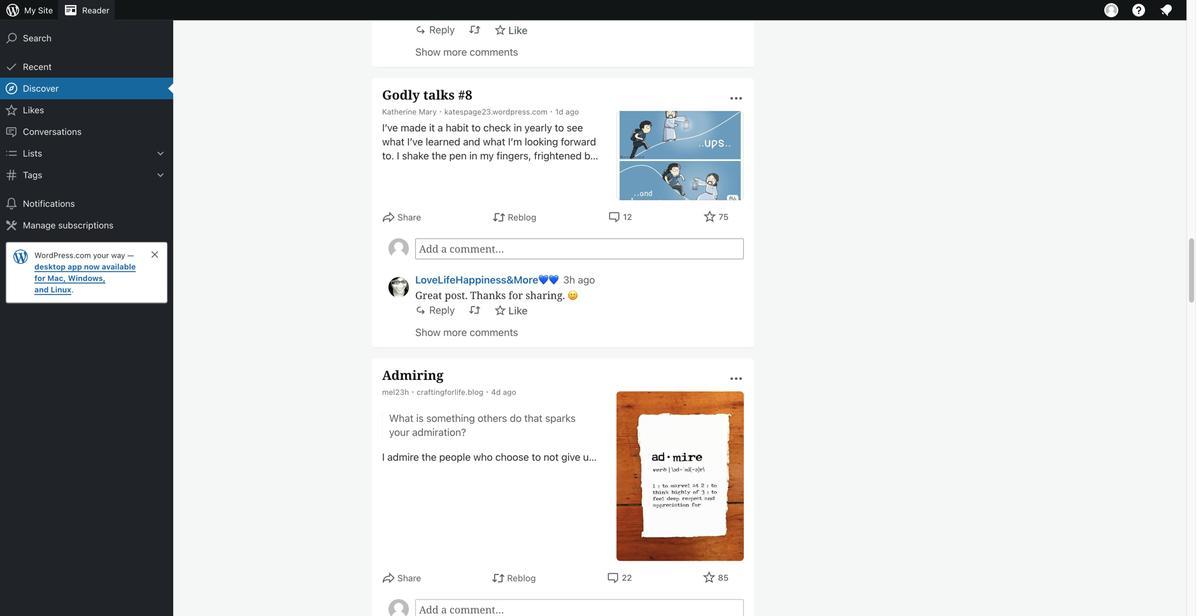Task type: describe. For each thing, give the bounding box(es) containing it.
tags link
[[0, 164, 173, 186]]

Add a comment… text field
[[416, 239, 744, 260]]

goal
[[437, 178, 457, 190]]

like for reblog icon in the top left of the page
[[509, 24, 528, 36]]

nice
[[416, 8, 436, 22]]

reply button for reblog image
[[416, 304, 455, 317]]

do
[[510, 413, 522, 425]]

3h
[[564, 274, 576, 286]]

search
[[23, 33, 52, 43]]

4d ago link
[[491, 388, 517, 397]]

keyboard_arrow_down image for tags
[[154, 169, 167, 182]]

75 button
[[704, 210, 729, 225]]

a inside "i admire the people who choose to not give up. even after they've been through the toughest storms, they continue to move forward on this road we call life. it is hard. we suffer a great deal in life and some people unfortunately give in, while […]"
[[552, 494, 557, 506]]

admiring mel23h · craftingforlife.blog · 4d ago
[[382, 367, 517, 397]]

toggle menu image for godly talks #8
[[729, 91, 744, 106]]

2 show more comments button from the top
[[416, 323, 519, 342]]

reblog for admiring
[[508, 574, 536, 584]]

0 horizontal spatial i've
[[382, 122, 398, 134]]

i up "the […]"
[[559, 178, 561, 190]]

—
[[127, 251, 134, 260]]

craftingforlife.blog
[[417, 388, 484, 397]]

12
[[623, 212, 633, 222]]

to left see
[[555, 122, 564, 134]]

the […]
[[546, 192, 582, 204]]

1 show more comments button from the top
[[416, 42, 519, 61]]

and down why
[[539, 178, 556, 190]]

to left not
[[532, 451, 541, 464]]

even
[[382, 465, 405, 478]]

· right mary
[[440, 106, 442, 116]]

2 more from the top
[[444, 327, 467, 339]]

share for godly talks #8
[[398, 212, 421, 223]]

something
[[427, 413, 475, 425]]

1 vertical spatial ago
[[578, 274, 595, 286]]

like for reblog image
[[509, 305, 528, 317]]

1 vertical spatial that
[[438, 192, 456, 204]]

reply for reply button corresponding to reblog icon in the top left of the page
[[430, 24, 455, 36]]

1 show more comments from the top
[[416, 46, 519, 58]]

novelty,
[[400, 164, 435, 176]]

manage
[[23, 220, 56, 231]]

lovelifehappiness&more💙💙 link
[[416, 272, 559, 286]]

yearly
[[525, 122, 552, 134]]

2 group from the top
[[389, 600, 744, 617]]

3h ago link
[[564, 274, 595, 286]]

what is something others do that sparks your admiration?
[[389, 413, 576, 439]]

0 vertical spatial give
[[562, 451, 581, 464]]

0 horizontal spatial that
[[416, 178, 435, 190]]

help image
[[1132, 3, 1147, 18]]

admiring link
[[382, 366, 517, 385]]

we
[[406, 494, 419, 506]]

admire
[[388, 451, 419, 464]]

the up after
[[422, 451, 437, 464]]

#8
[[458, 86, 473, 104]]

Add a comment… text field
[[416, 600, 744, 617]]

discover link
[[0, 78, 173, 99]]

likes link
[[0, 99, 173, 121]]

windows,
[[68, 274, 106, 283]]

0 horizontal spatial my
[[480, 150, 494, 162]]

continue
[[443, 480, 483, 492]]

subscriptions
[[58, 220, 114, 231]]

for inside wordpress.com your way — desktop app now available for mac, windows, and linux
[[34, 274, 45, 283]]

been
[[468, 465, 491, 478]]

reply for reblog image reply button
[[430, 304, 455, 317]]

reader
[[82, 5, 110, 15]]

bro
[[439, 8, 455, 22]]

2 what from the left
[[483, 136, 506, 148]]

up.
[[584, 451, 598, 464]]

fingers,
[[497, 150, 532, 162]]

like button for reblog image
[[495, 304, 528, 318]]

in up the i'm
[[514, 122, 522, 134]]

pen
[[450, 150, 467, 162]]

the down to.
[[382, 164, 397, 176]]

others
[[478, 413, 507, 425]]

85 button
[[703, 572, 729, 586]]

i admire the people who choose to not give up. even after they've been through the toughest storms, they continue to move forward on this road we call life. it is hard. we suffer a great deal in life and some people unfortunately give in, while […]
[[382, 451, 598, 534]]

check
[[484, 122, 511, 134]]

lovelifehappiness&more💙💙
[[416, 274, 559, 286]]

hard.
[[478, 494, 502, 506]]

they
[[420, 480, 440, 492]]

like button for reblog icon in the top left of the page
[[495, 24, 528, 37]]

my profile image
[[1105, 3, 1119, 17]]

great
[[416, 289, 442, 302]]

conversations
[[23, 127, 82, 137]]

comments for 2nd show more comments button from the top of the page
[[470, 327, 519, 339]]

1 what from the left
[[382, 136, 405, 148]]

remember
[[487, 164, 534, 176]]

great
[[560, 494, 584, 506]]

started
[[563, 164, 596, 176]]

keyboard_arrow_down image for lists
[[154, 147, 167, 160]]

side.
[[521, 192, 543, 204]]

through
[[494, 465, 530, 478]]

on inside "i admire the people who choose to not give up. even after they've been through the toughest storms, they continue to move forward on this road we call life. it is hard. we suffer a great deal in life and some people unfortunately give in, while […]"
[[563, 480, 575, 492]]

road
[[382, 494, 403, 506]]

85
[[718, 574, 729, 583]]

is inside what is something others do that sparks your admiration?
[[416, 413, 424, 425]]

🙂
[[568, 289, 578, 302]]

toughest
[[550, 465, 591, 478]]

to right 'habit'
[[472, 122, 481, 134]]

on inside godly talks #8 katherine mary · katespage23.wordpress.com · 1d ago i've made it a habit to check in yearly to see what i've learned and what i'm looking forward to. i shake the pen in my fingers, frightened by the novelty, and then i remember why i started writing that goal in the first place, and i understand that god is on my side. the […]
[[491, 192, 502, 204]]

turn this comment into its own post button for reblog image reply button
[[469, 305, 481, 316]]

tags
[[23, 170, 42, 180]]

1 more from the top
[[444, 46, 467, 58]]

that inside what is something others do that sparks your admiration?
[[525, 413, 543, 425]]

12 button
[[608, 211, 633, 223]]

1 vertical spatial my
[[505, 192, 519, 204]]

22 button
[[607, 572, 632, 585]]

conversations link
[[0, 121, 173, 143]]

we
[[504, 494, 519, 506]]

discover
[[23, 83, 59, 94]]

ago inside admiring mel23h · craftingforlife.blog · 4d ago
[[503, 388, 517, 397]]

reply button for reblog icon in the top left of the page
[[416, 24, 455, 36]]

then
[[458, 164, 479, 176]]

godly talks #8 katherine mary · katespage23.wordpress.com · 1d ago i've made it a habit to check in yearly to see what i've learned and what i'm looking forward to. i shake the pen in my fingers, frightened by the novelty, and then i remember why i started writing that goal in the first place, and i understand that god is on my side. the […]
[[382, 86, 597, 204]]

your inside wordpress.com your way — desktop app now available for mac, windows, and linux
[[93, 251, 109, 260]]

katherine
[[382, 107, 417, 116]]

frightened
[[534, 150, 582, 162]]

god
[[459, 192, 478, 204]]

made
[[401, 122, 427, 134]]

mary
[[419, 107, 437, 116]]

your inside what is something others do that sparks your admiration?
[[389, 427, 410, 439]]

reblog for godly talks #8
[[508, 212, 537, 223]]

first
[[488, 178, 506, 190]]

reader link
[[58, 0, 115, 20]]

see
[[567, 122, 583, 134]]

my site
[[24, 5, 53, 15]]

what
[[389, 413, 414, 425]]

mac,
[[47, 274, 66, 283]]

katespage23.wordpress.com link
[[445, 107, 548, 116]]

manage your notifications image
[[1159, 3, 1175, 18]]

katespage23.wordpress.com
[[445, 107, 548, 116]]

reblog image
[[469, 305, 481, 316]]

now
[[84, 263, 100, 272]]

comments for first show more comments button from the top of the page
[[470, 46, 519, 58]]

22
[[622, 574, 632, 583]]

not
[[544, 451, 559, 464]]



Task type: vqa. For each thing, say whether or not it's contained in the screenshot.
top LIKE button
yes



Task type: locate. For each thing, give the bounding box(es) containing it.
group down '22' button
[[389, 600, 744, 617]]

reblog image
[[469, 24, 481, 35]]

on down toughest
[[563, 480, 575, 492]]

keyboard_arrow_down image inside lists link
[[154, 147, 167, 160]]

thanks
[[471, 289, 506, 302]]

1 vertical spatial reblog button
[[492, 572, 536, 586]]

1 vertical spatial share button
[[382, 572, 421, 586]]

1 vertical spatial on
[[563, 480, 575, 492]]

2 like button from the top
[[495, 304, 528, 318]]

0 horizontal spatial your
[[93, 251, 109, 260]]

lists link
[[0, 143, 173, 164]]

reply button down nice bro
[[416, 24, 455, 36]]

understand
[[382, 192, 435, 204]]

to
[[472, 122, 481, 134], [555, 122, 564, 134], [532, 451, 541, 464], [485, 480, 495, 492]]

reblog button for godly talks #8
[[493, 211, 537, 225]]

reply button down great
[[416, 304, 455, 317]]

0 vertical spatial that
[[416, 178, 435, 190]]

· left 1d
[[550, 106, 553, 116]]

your
[[93, 251, 109, 260], [389, 427, 410, 439]]

2 horizontal spatial is
[[481, 192, 488, 204]]

for down desktop
[[34, 274, 45, 283]]

0 vertical spatial is
[[481, 192, 488, 204]]

0 vertical spatial i've
[[382, 122, 398, 134]]

is right it
[[468, 494, 475, 506]]

1 vertical spatial for
[[509, 289, 523, 302]]

1 vertical spatial show more comments button
[[416, 323, 519, 342]]

the down learned
[[432, 150, 447, 162]]

more down post.
[[444, 327, 467, 339]]

share down while
[[398, 574, 421, 584]]

toggle menu image
[[729, 91, 744, 106], [729, 371, 744, 387]]

that right do
[[525, 413, 543, 425]]

group up 3h
[[389, 239, 744, 260]]

0 vertical spatial ago
[[566, 107, 579, 116]]

1 horizontal spatial on
[[563, 480, 575, 492]]

i've down katherine
[[382, 122, 398, 134]]

1 vertical spatial reply button
[[416, 304, 455, 317]]

place,
[[509, 178, 536, 190]]

1 keyboard_arrow_down image from the top
[[154, 147, 167, 160]]

1 vertical spatial group
[[389, 600, 744, 617]]

0 horizontal spatial people
[[440, 451, 471, 464]]

i've up shake
[[408, 136, 423, 148]]

0 vertical spatial turn this comment into its own post button
[[469, 24, 481, 35]]

like right reblog icon in the top left of the page
[[509, 24, 528, 36]]

reply button
[[416, 24, 455, 36], [416, 304, 455, 317]]

while
[[396, 522, 420, 534]]

share down the "understand" at left top
[[398, 212, 421, 223]]

reply down 'bro'
[[430, 24, 455, 36]]

in inside "i admire the people who choose to not give up. even after they've been through the toughest storms, they continue to move forward on this road we call life. it is hard. we suffer a great deal in life and some people unfortunately give in, while […]"
[[405, 508, 413, 520]]

my
[[480, 150, 494, 162], [505, 192, 519, 204]]

notifications
[[23, 199, 75, 209]]

ago right 4d on the bottom
[[503, 388, 517, 397]]

search link
[[0, 27, 173, 49]]

0 vertical spatial keyboard_arrow_down image
[[154, 147, 167, 160]]

0 vertical spatial like button
[[495, 24, 528, 37]]

show more comments button down reblog image
[[416, 323, 519, 342]]

like button right reblog icon in the top left of the page
[[495, 24, 528, 37]]

more down 'bro'
[[444, 46, 467, 58]]

is right god
[[481, 192, 488, 204]]

habit
[[446, 122, 469, 134]]

looking
[[525, 136, 559, 148]]

people down hard.
[[479, 508, 511, 520]]

show more comments down reblog icon in the top left of the page
[[416, 46, 519, 58]]

a inside godly talks #8 katherine mary · katespage23.wordpress.com · 1d ago i've made it a habit to check in yearly to see what i've learned and what i'm looking forward to. i shake the pen in my fingers, frightened by the novelty, and then i remember why i started writing that goal in the first place, and i understand that god is on my side. the […]
[[438, 122, 443, 134]]

group
[[389, 239, 744, 260], [389, 600, 744, 617]]

godly
[[382, 86, 420, 104]]

is inside "i admire the people who choose to not give up. even after they've been through the toughest storms, they continue to move forward on this road we call life. it is hard. we suffer a great deal in life and some people unfortunately give in, while […]"
[[468, 494, 475, 506]]

· down admiring
[[412, 386, 414, 397]]

keyboard_arrow_down image inside tags link
[[154, 169, 167, 182]]

to.
[[382, 150, 394, 162]]

2 show from the top
[[416, 327, 441, 339]]

is
[[481, 192, 488, 204], [416, 413, 424, 425], [468, 494, 475, 506]]

ago right 1d
[[566, 107, 579, 116]]

show down great
[[416, 327, 441, 339]]

comments down reblog image
[[470, 327, 519, 339]]

talks
[[423, 86, 455, 104]]

in up god
[[460, 178, 468, 190]]

1 like from the top
[[509, 24, 528, 36]]

1 share button from the top
[[382, 211, 421, 225]]

1 horizontal spatial a
[[552, 494, 557, 506]]

lovelifehappiness&more💙💙 image
[[389, 278, 409, 298]]

turn this comment into its own post button for reply button corresponding to reblog icon in the top left of the page
[[469, 24, 481, 35]]

0 vertical spatial toggle menu image
[[729, 91, 744, 106]]

forward down see
[[561, 136, 597, 148]]

a right it
[[438, 122, 443, 134]]

0 vertical spatial show
[[416, 46, 441, 58]]

site
[[38, 5, 53, 15]]

give down great
[[578, 508, 597, 520]]

i right then
[[481, 164, 484, 176]]

my down place,
[[505, 192, 519, 204]]

1 vertical spatial keyboard_arrow_down image
[[154, 169, 167, 182]]

2 vertical spatial ago
[[503, 388, 517, 397]]

way
[[111, 251, 125, 260]]

0 vertical spatial comments
[[470, 46, 519, 58]]

for
[[34, 274, 45, 283], [509, 289, 523, 302]]

sparks
[[546, 413, 576, 425]]

0 vertical spatial reblog button
[[493, 211, 537, 225]]

noah lott image for first group
[[389, 239, 409, 259]]

comments down reblog icon in the top left of the page
[[470, 46, 519, 58]]

noah lott image inside group
[[389, 239, 409, 259]]

my up "remember" at the left top of the page
[[480, 150, 494, 162]]

show more comments down reblog image
[[416, 327, 519, 339]]

2 show more comments from the top
[[416, 327, 519, 339]]

2 like from the top
[[509, 305, 528, 317]]

admiring
[[382, 367, 444, 384]]

manage subscriptions link
[[0, 215, 173, 236]]

mel23h link
[[382, 388, 409, 397]]

2 share from the top
[[398, 574, 421, 584]]

i right to.
[[397, 150, 400, 162]]

2 noah lott image from the top
[[389, 600, 409, 617]]

what down 'check'
[[483, 136, 506, 148]]

people
[[440, 451, 471, 464], [479, 508, 511, 520]]

godly talks #8 link
[[382, 86, 579, 104]]

1 vertical spatial like button
[[495, 304, 528, 318]]

and down mac, at the left top
[[34, 286, 49, 294]]

show more comments button
[[416, 42, 519, 61], [416, 323, 519, 342]]

0 horizontal spatial for
[[34, 274, 45, 283]]

1 reply button from the top
[[416, 24, 455, 36]]

wordpress.com your way — desktop app now available for mac, windows, and linux
[[34, 251, 136, 294]]

for down lovelifehappiness&more💙💙 3h ago
[[509, 289, 523, 302]]

1 noah lott image from the top
[[389, 239, 409, 259]]

i inside "i admire the people who choose to not give up. even after they've been through the toughest storms, they continue to move forward on this road we call life. it is hard. we suffer a great deal in life and some people unfortunately give in, while […]"
[[382, 451, 385, 464]]

that down novelty,
[[416, 178, 435, 190]]

show more comments
[[416, 46, 519, 58], [416, 327, 519, 339]]

what up to.
[[382, 136, 405, 148]]

like button down great post. thanks for sharing. 🙂
[[495, 304, 528, 318]]

toggle menu image for admiring
[[729, 371, 744, 387]]

move
[[497, 480, 522, 492]]

1 vertical spatial a
[[552, 494, 557, 506]]

2 comments from the top
[[470, 327, 519, 339]]

1 group from the top
[[389, 239, 744, 260]]

forward up suffer
[[525, 480, 560, 492]]

1 vertical spatial more
[[444, 327, 467, 339]]

featured image
[[617, 392, 744, 562]]

0 horizontal spatial is
[[416, 413, 424, 425]]

is right "what" in the left bottom of the page
[[416, 413, 424, 425]]

1 turn this comment into its own post button from the top
[[469, 24, 481, 35]]

share
[[398, 212, 421, 223], [398, 574, 421, 584]]

share for admiring
[[398, 574, 421, 584]]

0 vertical spatial reply button
[[416, 24, 455, 36]]

0 vertical spatial on
[[491, 192, 502, 204]]

1 vertical spatial reblog
[[508, 574, 536, 584]]

like button
[[495, 24, 528, 37], [495, 304, 528, 318]]

people up they've at the bottom left of page
[[440, 451, 471, 464]]

0 vertical spatial your
[[93, 251, 109, 260]]

the down not
[[533, 465, 548, 478]]

0 vertical spatial forward
[[561, 136, 597, 148]]

0 vertical spatial for
[[34, 274, 45, 283]]

it
[[459, 494, 465, 506]]

2 turn this comment into its own post button from the top
[[469, 305, 481, 316]]

i've
[[382, 122, 398, 134], [408, 136, 423, 148]]

writing
[[382, 178, 414, 190]]

0 vertical spatial show more comments
[[416, 46, 519, 58]]

share button down while
[[382, 572, 421, 586]]

recent link
[[0, 56, 173, 78]]

learned
[[426, 136, 461, 148]]

and up 'pen'
[[463, 136, 481, 148]]

show more comments button down reblog icon in the top left of the page
[[416, 42, 519, 61]]

4d
[[491, 388, 501, 397]]

2 keyboard_arrow_down image from the top
[[154, 169, 167, 182]]

storms,
[[382, 480, 417, 492]]

1 comments from the top
[[470, 46, 519, 58]]

forward inside "i admire the people who choose to not give up. even after they've been through the toughest storms, they continue to move forward on this road we call life. it is hard. we suffer a great deal in life and some people unfortunately give in, while […]"
[[525, 480, 560, 492]]

on down first
[[491, 192, 502, 204]]

1 vertical spatial noah lott image
[[389, 600, 409, 617]]

0 vertical spatial reblog
[[508, 212, 537, 223]]

craftingforlife.blog link
[[417, 388, 484, 397]]

.
[[71, 286, 74, 294]]

why
[[537, 164, 555, 176]]

keyboard_arrow_down image
[[154, 147, 167, 160], [154, 169, 167, 182]]

and down "life."
[[432, 508, 449, 520]]

katherine mary link
[[382, 107, 437, 116]]

reply down great
[[430, 304, 455, 317]]

dismiss image
[[150, 250, 160, 260]]

· left 4d on the bottom
[[486, 386, 489, 397]]

recent
[[23, 62, 52, 72]]

reblog button
[[493, 211, 537, 225], [492, 572, 536, 586]]

1 horizontal spatial people
[[479, 508, 511, 520]]

2 reply from the top
[[430, 304, 455, 317]]

1 vertical spatial i've
[[408, 136, 423, 148]]

1d ago link
[[556, 107, 579, 116]]

1 vertical spatial comments
[[470, 327, 519, 339]]

share button down the "understand" at left top
[[382, 211, 421, 225]]

is inside godly talks #8 katherine mary · katespage23.wordpress.com · 1d ago i've made it a habit to check in yearly to see what i've learned and what i'm looking forward to. i shake the pen in my fingers, frightened by the novelty, and then i remember why i started writing that goal in the first place, and i understand that god is on my side. the […]
[[481, 192, 488, 204]]

like down great post. thanks for sharing. 🙂
[[509, 305, 528, 317]]

available
[[102, 263, 136, 272]]

1 horizontal spatial what
[[483, 136, 506, 148]]

1 vertical spatial show
[[416, 327, 441, 339]]

2 reply button from the top
[[416, 304, 455, 317]]

and inside wordpress.com your way — desktop app now available for mac, windows, and linux
[[34, 286, 49, 294]]

2 toggle menu image from the top
[[729, 371, 744, 387]]

app
[[68, 263, 82, 272]]

1 vertical spatial is
[[416, 413, 424, 425]]

0 vertical spatial share
[[398, 212, 421, 223]]

deal
[[382, 508, 402, 520]]

1 horizontal spatial forward
[[561, 136, 597, 148]]

who
[[474, 451, 493, 464]]

1 toggle menu image from the top
[[729, 91, 744, 106]]

i right why
[[558, 164, 561, 176]]

ago right 3h
[[578, 274, 595, 286]]

after
[[407, 465, 429, 478]]

noah lott image for 2nd group from the top
[[389, 600, 409, 617]]

0 vertical spatial a
[[438, 122, 443, 134]]

1 vertical spatial people
[[479, 508, 511, 520]]

like
[[509, 24, 528, 36], [509, 305, 528, 317]]

1 horizontal spatial my
[[505, 192, 519, 204]]

share button for godly talks #8
[[382, 211, 421, 225]]

1 vertical spatial turn this comment into its own post button
[[469, 305, 481, 316]]

and
[[463, 136, 481, 148], [438, 164, 455, 176], [539, 178, 556, 190], [34, 286, 49, 294], [432, 508, 449, 520]]

0 vertical spatial my
[[480, 150, 494, 162]]

unfortunately
[[514, 508, 575, 520]]

1 horizontal spatial that
[[438, 192, 456, 204]]

0 vertical spatial group
[[389, 239, 744, 260]]

0 vertical spatial reply
[[430, 24, 455, 36]]

1 horizontal spatial is
[[468, 494, 475, 506]]

forward inside godly talks #8 katherine mary · katespage23.wordpress.com · 1d ago i've made it a habit to check in yearly to see what i've learned and what i'm looking forward to. i shake the pen in my fingers, frightened by the novelty, and then i remember why i started writing that goal in the first place, and i understand that god is on my side. the […]
[[561, 136, 597, 148]]

share button for admiring
[[382, 572, 421, 586]]

the down then
[[470, 178, 485, 190]]

a up unfortunately
[[552, 494, 557, 506]]

my site link
[[0, 0, 58, 20]]

give
[[562, 451, 581, 464], [578, 508, 597, 520]]

in,
[[382, 522, 393, 534]]

to up hard.
[[485, 480, 495, 492]]

0 vertical spatial more
[[444, 46, 467, 58]]

show down nice at the left top of the page
[[416, 46, 441, 58]]

0 horizontal spatial a
[[438, 122, 443, 134]]

1 reply from the top
[[430, 24, 455, 36]]

choose
[[496, 451, 529, 464]]

1 horizontal spatial for
[[509, 289, 523, 302]]

2 share button from the top
[[382, 572, 421, 586]]

1 vertical spatial give
[[578, 508, 597, 520]]

2 vertical spatial that
[[525, 413, 543, 425]]

1 vertical spatial toggle menu image
[[729, 371, 744, 387]]

it
[[429, 122, 435, 134]]

lists
[[23, 148, 42, 159]]

notifications link
[[0, 193, 173, 215]]

share button
[[382, 211, 421, 225], [382, 572, 421, 586]]

life.
[[440, 494, 457, 506]]

1 show from the top
[[416, 46, 441, 58]]

0 vertical spatial share button
[[382, 211, 421, 225]]

0 horizontal spatial on
[[491, 192, 502, 204]]

0 vertical spatial show more comments button
[[416, 42, 519, 61]]

1 vertical spatial like
[[509, 305, 528, 317]]

0 vertical spatial people
[[440, 451, 471, 464]]

1 share from the top
[[398, 212, 421, 223]]

1 vertical spatial reply
[[430, 304, 455, 317]]

reblog button for admiring
[[492, 572, 536, 586]]

0 horizontal spatial forward
[[525, 480, 560, 492]]

1 vertical spatial share
[[398, 574, 421, 584]]

0 vertical spatial like
[[509, 24, 528, 36]]

suffer
[[522, 494, 549, 506]]

in up then
[[470, 150, 478, 162]]

your down "what" in the left bottom of the page
[[389, 427, 410, 439]]

ago
[[566, 107, 579, 116], [578, 274, 595, 286], [503, 388, 517, 397]]

2 vertical spatial is
[[468, 494, 475, 506]]

that down the goal
[[438, 192, 456, 204]]

your up the now
[[93, 251, 109, 260]]

0 vertical spatial noah lott image
[[389, 239, 409, 259]]

and up the goal
[[438, 164, 455, 176]]

i up even
[[382, 451, 385, 464]]

1 vertical spatial show more comments
[[416, 327, 519, 339]]

call
[[422, 494, 437, 506]]

in left life
[[405, 508, 413, 520]]

what
[[382, 136, 405, 148], [483, 136, 506, 148]]

1 like button from the top
[[495, 24, 528, 37]]

1 vertical spatial your
[[389, 427, 410, 439]]

desktop
[[34, 263, 66, 272]]

noah lott image
[[389, 239, 409, 259], [389, 600, 409, 617]]

ago inside godly talks #8 katherine mary · katespage23.wordpress.com · 1d ago i've made it a habit to check in yearly to see what i've learned and what i'm looking forward to. i shake the pen in my fingers, frightened by the novelty, and then i remember why i started writing that goal in the first place, and i understand that god is on my side. the […]
[[566, 107, 579, 116]]

and inside "i admire the people who choose to not give up. even after they've been through the toughest storms, they continue to move forward on this road we call life. it is hard. we suffer a great deal in life and some people unfortunately give in, while […]"
[[432, 508, 449, 520]]

1 horizontal spatial i've
[[408, 136, 423, 148]]

1 horizontal spatial your
[[389, 427, 410, 439]]

2 horizontal spatial that
[[525, 413, 543, 425]]

1 vertical spatial forward
[[525, 480, 560, 492]]

lovelifehappiness&more💙💙 3h ago
[[416, 274, 595, 286]]

give up toughest
[[562, 451, 581, 464]]

0 horizontal spatial what
[[382, 136, 405, 148]]



